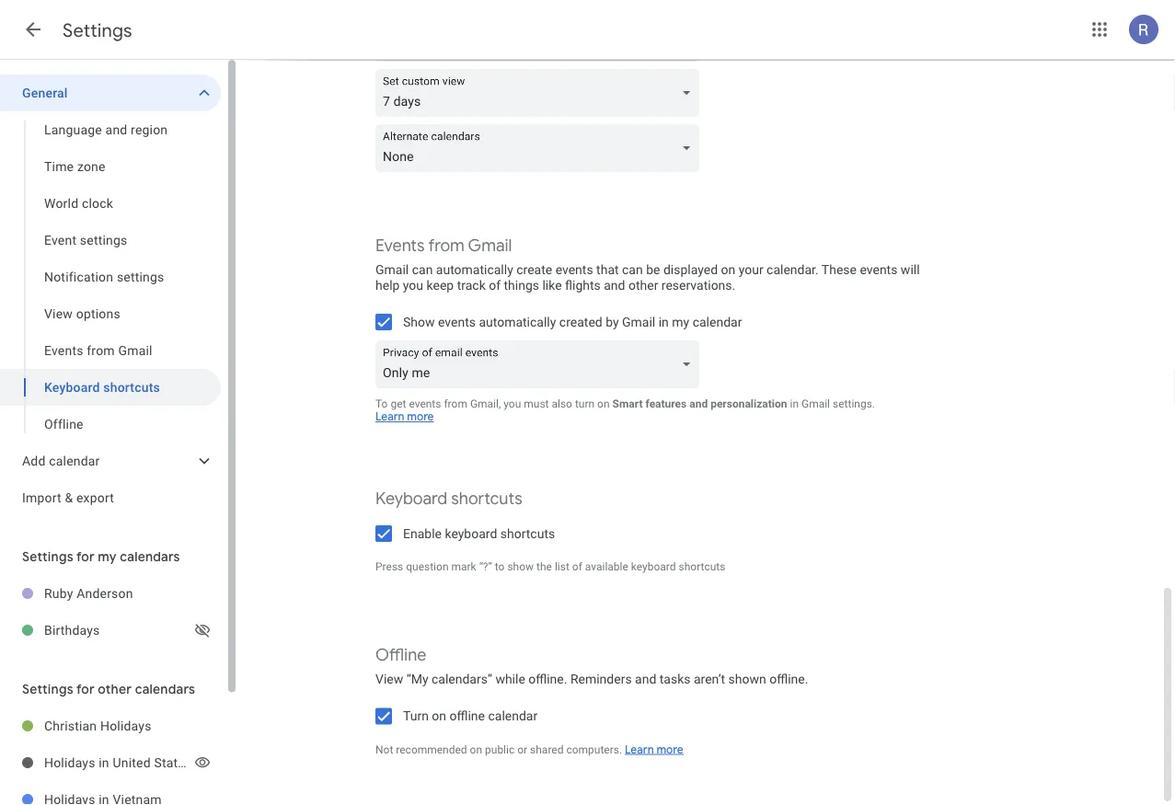 Task type: locate. For each thing, give the bounding box(es) containing it.
view left "my
[[376, 672, 403, 688]]

can right help
[[412, 263, 433, 278]]

keyboard shortcuts down events from gmail
[[44, 380, 160, 395]]

offline up "my
[[376, 645, 427, 666]]

calendar down reservations.
[[693, 315, 742, 330]]

calendar up &
[[49, 453, 100, 469]]

on
[[721, 263, 736, 278], [598, 398, 610, 411], [432, 709, 447, 724], [470, 744, 482, 757]]

and left region
[[105, 122, 127, 137]]

features
[[646, 398, 687, 411]]

0 vertical spatial of
[[489, 278, 501, 293]]

0 horizontal spatial keyboard shortcuts
[[44, 380, 160, 395]]

on right turn at left
[[432, 709, 447, 724]]

offline for offline view "my calendars" while offline. reminders and tasks aren't shown offline.
[[376, 645, 427, 666]]

0 horizontal spatial offline.
[[529, 672, 567, 688]]

gmail down options
[[118, 343, 153, 358]]

my up anderson
[[98, 549, 117, 565]]

and right flights
[[604, 278, 626, 293]]

you right help
[[403, 278, 424, 293]]

keyboard
[[44, 380, 100, 395], [376, 489, 448, 510]]

keyboard shortcuts inside group
[[44, 380, 160, 395]]

options
[[76, 306, 120, 321]]

1 horizontal spatial my
[[672, 315, 690, 330]]

keyboard shortcuts up enable
[[376, 489, 523, 510]]

and inside to get events from gmail, you must also turn on smart features and personalization in gmail settings. learn more
[[690, 398, 708, 411]]

reminders
[[571, 672, 632, 688]]

1 horizontal spatial other
[[629, 278, 659, 293]]

learn inside to get events from gmail, you must also turn on smart features and personalization in gmail settings. learn more
[[376, 411, 405, 424]]

computers.
[[567, 744, 622, 757]]

holidays in united states tree item
[[0, 745, 221, 782]]

calendars
[[120, 549, 180, 565], [135, 681, 195, 698]]

on right turn
[[598, 398, 610, 411]]

calendars up 'christian holidays' link
[[135, 681, 195, 698]]

in
[[659, 315, 669, 330], [790, 398, 799, 411], [99, 755, 109, 771]]

0 vertical spatial settings
[[63, 18, 132, 42]]

you
[[403, 278, 424, 293], [504, 398, 521, 411]]

0 vertical spatial keyboard
[[44, 380, 100, 395]]

events inside events from gmail gmail can automatically create events that can be displayed on your calendar. these events will help you keep track of things like flights and other reservations.
[[376, 236, 425, 257]]

export
[[76, 490, 114, 505]]

settings for my calendars
[[22, 549, 180, 565]]

2 can from the left
[[622, 263, 643, 278]]

1 vertical spatial settings
[[22, 549, 73, 565]]

learn more link left gmail,
[[376, 411, 434, 424]]

settings for my calendars tree
[[0, 575, 221, 649]]

show
[[508, 561, 534, 574]]

get
[[391, 398, 406, 411]]

1 vertical spatial keyboard shortcuts
[[376, 489, 523, 510]]

you inside to get events from gmail, you must also turn on smart features and personalization in gmail settings. learn more
[[504, 398, 521, 411]]

1 can from the left
[[412, 263, 433, 278]]

1 vertical spatial of
[[572, 561, 583, 574]]

christian holidays
[[44, 718, 151, 734]]

1 vertical spatial from
[[87, 343, 115, 358]]

1 for from the top
[[76, 549, 95, 565]]

in right personalization
[[790, 398, 799, 411]]

more down tasks
[[657, 743, 684, 757]]

you left must
[[504, 398, 521, 411]]

1 vertical spatial my
[[98, 549, 117, 565]]

events
[[556, 263, 593, 278], [860, 263, 898, 278], [438, 315, 476, 330], [409, 398, 441, 411]]

my down reservations.
[[672, 315, 690, 330]]

offline inside group
[[44, 417, 83, 432]]

settings up general tree item
[[63, 18, 132, 42]]

on left your
[[721, 263, 736, 278]]

settings for settings for my calendars
[[22, 549, 73, 565]]

0 vertical spatial learn
[[376, 411, 405, 424]]

events left will
[[860, 263, 898, 278]]

my
[[672, 315, 690, 330], [98, 549, 117, 565]]

settings heading
[[63, 18, 132, 42]]

2 for from the top
[[76, 681, 95, 698]]

events for events from gmail gmail can automatically create events that can be displayed on your calendar. these events will help you keep track of things like flights and other reservations.
[[376, 236, 425, 257]]

1 horizontal spatial more
[[657, 743, 684, 757]]

calendars"
[[432, 672, 492, 688]]

turn on offline calendar
[[403, 709, 538, 724]]

automatically
[[436, 263, 513, 278], [479, 315, 556, 330]]

turn
[[575, 398, 595, 411]]

tree
[[0, 75, 221, 516]]

1 vertical spatial events
[[44, 343, 83, 358]]

0 horizontal spatial more
[[407, 411, 434, 424]]

for up ruby anderson
[[76, 549, 95, 565]]

from for events from gmail gmail can automatically create events that can be displayed on your calendar. these events will help you keep track of things like flights and other reservations.
[[428, 236, 465, 257]]

1 offline. from the left
[[529, 672, 567, 688]]

from inside group
[[87, 343, 115, 358]]

in left united
[[99, 755, 109, 771]]

offline
[[44, 417, 83, 432], [376, 645, 427, 666]]

holidays in united states
[[44, 755, 192, 771]]

events inside group
[[44, 343, 83, 358]]

or
[[518, 744, 528, 757]]

group
[[0, 111, 221, 443]]

settings
[[80, 232, 127, 248], [117, 269, 164, 284]]

0 vertical spatial learn more link
[[376, 411, 434, 424]]

you inside events from gmail gmail can automatically create events that can be displayed on your calendar. these events will help you keep track of things like flights and other reservations.
[[403, 278, 424, 293]]

events for events from gmail
[[44, 343, 83, 358]]

offline. right while on the left bottom of the page
[[529, 672, 567, 688]]

0 vertical spatial automatically
[[436, 263, 513, 278]]

1 vertical spatial calendars
[[135, 681, 195, 698]]

1 horizontal spatial offline
[[376, 645, 427, 666]]

states
[[154, 755, 192, 771]]

calendars for settings for other calendars
[[135, 681, 195, 698]]

world
[[44, 196, 78, 211]]

0 vertical spatial other
[[629, 278, 659, 293]]

holidays down the christian
[[44, 755, 95, 771]]

2 vertical spatial settings
[[22, 681, 73, 698]]

settings for settings for other calendars
[[22, 681, 73, 698]]

0 vertical spatial for
[[76, 549, 95, 565]]

0 vertical spatial view
[[44, 306, 73, 321]]

None field
[[376, 70, 707, 117], [376, 125, 707, 173], [376, 341, 707, 389], [376, 70, 707, 117], [376, 125, 707, 173], [376, 341, 707, 389]]

calendars up ruby anderson tree item
[[120, 549, 180, 565]]

gmail
[[468, 236, 512, 257], [376, 263, 409, 278], [622, 315, 656, 330], [118, 343, 153, 358], [802, 398, 830, 411]]

2 vertical spatial in
[[99, 755, 109, 771]]

1 vertical spatial in
[[790, 398, 799, 411]]

of inside events from gmail gmail can automatically create events that can be displayed on your calendar. these events will help you keep track of things like flights and other reservations.
[[489, 278, 501, 293]]

and left tasks
[[635, 672, 657, 688]]

1 horizontal spatial view
[[376, 672, 403, 688]]

events right get on the left of page
[[409, 398, 441, 411]]

1 horizontal spatial keyboard shortcuts
[[376, 489, 523, 510]]

automatically left create
[[436, 263, 513, 278]]

1 horizontal spatial offline.
[[770, 672, 809, 688]]

0 horizontal spatial of
[[489, 278, 501, 293]]

learn more link right computers.
[[625, 743, 684, 757]]

from inside events from gmail gmail can automatically create events that can be displayed on your calendar. these events will help you keep track of things like flights and other reservations.
[[428, 236, 465, 257]]

mark
[[452, 561, 477, 574]]

keyboard up mark
[[445, 527, 497, 542]]

in inside tree item
[[99, 755, 109, 771]]

learn
[[376, 411, 405, 424], [625, 743, 654, 757]]

gmail left settings.
[[802, 398, 830, 411]]

view left options
[[44, 306, 73, 321]]

settings for settings
[[63, 18, 132, 42]]

from
[[428, 236, 465, 257], [87, 343, 115, 358], [444, 398, 468, 411]]

from left gmail,
[[444, 398, 468, 411]]

keyboard down events from gmail
[[44, 380, 100, 395]]

events from gmail
[[44, 343, 153, 358]]

1 vertical spatial offline
[[376, 645, 427, 666]]

settings for other calendars tree
[[0, 708, 221, 805]]

gmail inside group
[[118, 343, 153, 358]]

calendar
[[693, 315, 742, 330], [49, 453, 100, 469], [488, 709, 538, 724]]

0 horizontal spatial my
[[98, 549, 117, 565]]

1 horizontal spatial calendar
[[488, 709, 538, 724]]

offline inside offline view "my calendars" while offline. reminders and tasks aren't shown offline.
[[376, 645, 427, 666]]

2 horizontal spatial in
[[790, 398, 799, 411]]

your
[[739, 263, 764, 278]]

world clock
[[44, 196, 113, 211]]

2 vertical spatial from
[[444, 398, 468, 411]]

0 horizontal spatial view
[[44, 306, 73, 321]]

events down "view options"
[[44, 343, 83, 358]]

0 vertical spatial calendar
[[693, 315, 742, 330]]

gmail left keep
[[376, 263, 409, 278]]

can
[[412, 263, 433, 278], [622, 263, 643, 278]]

0 vertical spatial events
[[376, 236, 425, 257]]

1 horizontal spatial can
[[622, 263, 643, 278]]

holidays up united
[[100, 718, 151, 734]]

view
[[44, 306, 73, 321], [376, 672, 403, 688]]

view inside group
[[44, 306, 73, 321]]

import & export
[[22, 490, 114, 505]]

other right that
[[629, 278, 659, 293]]

gmail right by
[[622, 315, 656, 330]]

personalization
[[711, 398, 788, 411]]

offline.
[[529, 672, 567, 688], [770, 672, 809, 688]]

keyboard inside group
[[44, 380, 100, 395]]

settings up notification settings
[[80, 232, 127, 248]]

for for other
[[76, 681, 95, 698]]

settings for notification settings
[[117, 269, 164, 284]]

from down options
[[87, 343, 115, 358]]

1 horizontal spatial holidays
[[100, 718, 151, 734]]

learn more link
[[376, 411, 434, 424], [625, 743, 684, 757]]

1 vertical spatial keyboard
[[376, 489, 448, 510]]

more inside to get events from gmail, you must also turn on smart features and personalization in gmail settings. learn more
[[407, 411, 434, 424]]

offline view "my calendars" while offline. reminders and tasks aren't shown offline.
[[376, 645, 809, 688]]

from up keep
[[428, 236, 465, 257]]

0 horizontal spatial keyboard
[[44, 380, 100, 395]]

offline. right shown
[[770, 672, 809, 688]]

christian holidays tree item
[[0, 708, 221, 745]]

keyboard shortcuts
[[44, 380, 160, 395], [376, 489, 523, 510]]

region
[[131, 122, 168, 137]]

0 vertical spatial from
[[428, 236, 465, 257]]

for
[[76, 549, 95, 565], [76, 681, 95, 698]]

0 vertical spatial in
[[659, 315, 669, 330]]

0 vertical spatial offline
[[44, 417, 83, 432]]

more right get on the left of page
[[407, 411, 434, 424]]

1 vertical spatial learn more link
[[625, 743, 684, 757]]

0 vertical spatial keyboard shortcuts
[[44, 380, 160, 395]]

and
[[105, 122, 127, 137], [604, 278, 626, 293], [690, 398, 708, 411], [635, 672, 657, 688]]

keyboard up enable
[[376, 489, 448, 510]]

0 horizontal spatial offline
[[44, 417, 83, 432]]

group containing language and region
[[0, 111, 221, 443]]

1 vertical spatial holidays
[[44, 755, 95, 771]]

automatically inside events from gmail gmail can automatically create events that can be displayed on your calendar. these events will help you keep track of things like flights and other reservations.
[[436, 263, 513, 278]]

must
[[524, 398, 549, 411]]

1 vertical spatial calendar
[[49, 453, 100, 469]]

automatically down things
[[479, 315, 556, 330]]

1 vertical spatial learn
[[625, 743, 654, 757]]

enable
[[403, 527, 442, 542]]

offline up add calendar
[[44, 417, 83, 432]]

of right track
[[489, 278, 501, 293]]

on left public
[[470, 744, 482, 757]]

from for events from gmail
[[87, 343, 115, 358]]

in inside to get events from gmail, you must also turn on smart features and personalization in gmail settings. learn more
[[790, 398, 799, 411]]

be
[[646, 263, 660, 278]]

0 horizontal spatial learn
[[376, 411, 405, 424]]

1 vertical spatial settings
[[117, 269, 164, 284]]

other up christian holidays tree item
[[98, 681, 132, 698]]

0 vertical spatial you
[[403, 278, 424, 293]]

1 horizontal spatial learn more link
[[625, 743, 684, 757]]

other inside events from gmail gmail can automatically create events that can be displayed on your calendar. these events will help you keep track of things like flights and other reservations.
[[629, 278, 659, 293]]

1 vertical spatial view
[[376, 672, 403, 688]]

and right features
[[690, 398, 708, 411]]

of right the list
[[572, 561, 583, 574]]

calendar up or
[[488, 709, 538, 724]]

0 horizontal spatial can
[[412, 263, 433, 278]]

track
[[457, 278, 486, 293]]

settings up the christian
[[22, 681, 73, 698]]

0 horizontal spatial learn more link
[[376, 411, 434, 424]]

for up christian holidays
[[76, 681, 95, 698]]

0 vertical spatial holidays
[[100, 718, 151, 734]]

0 vertical spatial settings
[[80, 232, 127, 248]]

events up help
[[376, 236, 425, 257]]

show events automatically created by gmail in my calendar
[[403, 315, 742, 330]]

holidays
[[100, 718, 151, 734], [44, 755, 95, 771]]

created
[[560, 315, 603, 330]]

1 vertical spatial keyboard
[[631, 561, 676, 574]]

of
[[489, 278, 501, 293], [572, 561, 583, 574]]

1 horizontal spatial keyboard
[[376, 489, 448, 510]]

birthdays tree item
[[0, 612, 221, 649]]

settings up options
[[117, 269, 164, 284]]

2 vertical spatial calendar
[[488, 709, 538, 724]]

1 horizontal spatial you
[[504, 398, 521, 411]]

events
[[376, 236, 425, 257], [44, 343, 83, 358]]

1 vertical spatial for
[[76, 681, 95, 698]]

in down reservations.
[[659, 315, 669, 330]]

will
[[901, 263, 920, 278]]

0 horizontal spatial you
[[403, 278, 424, 293]]

2 horizontal spatial calendar
[[693, 315, 742, 330]]

0 vertical spatial keyboard
[[445, 527, 497, 542]]

0 horizontal spatial keyboard
[[445, 527, 497, 542]]

0 horizontal spatial in
[[99, 755, 109, 771]]

tasks
[[660, 672, 691, 688]]

settings up ruby
[[22, 549, 73, 565]]

settings
[[63, 18, 132, 42], [22, 549, 73, 565], [22, 681, 73, 698]]

1 horizontal spatial keyboard
[[631, 561, 676, 574]]

keyboard right available
[[631, 561, 676, 574]]

0 vertical spatial more
[[407, 411, 434, 424]]

keyboard
[[445, 527, 497, 542], [631, 561, 676, 574]]

0 vertical spatial calendars
[[120, 549, 180, 565]]

1 vertical spatial you
[[504, 398, 521, 411]]

0 horizontal spatial events
[[44, 343, 83, 358]]

things
[[504, 278, 539, 293]]

that
[[597, 263, 619, 278]]

0 horizontal spatial other
[[98, 681, 132, 698]]

more
[[407, 411, 434, 424], [657, 743, 684, 757]]

can left be
[[622, 263, 643, 278]]

1 horizontal spatial events
[[376, 236, 425, 257]]

1 vertical spatial other
[[98, 681, 132, 698]]



Task type: describe. For each thing, give the bounding box(es) containing it.
events from gmail gmail can automatically create events that can be displayed on your calendar. these events will help you keep track of things like flights and other reservations.
[[376, 236, 920, 293]]

1 horizontal spatial in
[[659, 315, 669, 330]]

list
[[555, 561, 570, 574]]

settings.
[[833, 398, 875, 411]]

2 offline. from the left
[[770, 672, 809, 688]]

gmail up track
[[468, 236, 512, 257]]

birthdays
[[44, 623, 100, 638]]

view options
[[44, 306, 120, 321]]

on inside events from gmail gmail can automatically create events that can be displayed on your calendar. these events will help you keep track of things like flights and other reservations.
[[721, 263, 736, 278]]

question
[[406, 561, 449, 574]]

to
[[495, 561, 505, 574]]

clock
[[82, 196, 113, 211]]

settings for event settings
[[80, 232, 127, 248]]

time
[[44, 159, 74, 174]]

ruby anderson tree item
[[0, 575, 221, 612]]

keep
[[427, 278, 454, 293]]

shared
[[530, 744, 564, 757]]

smart
[[613, 398, 643, 411]]

import
[[22, 490, 61, 505]]

general
[[22, 85, 68, 100]]

reservations.
[[662, 278, 736, 293]]

also
[[552, 398, 573, 411]]

and inside offline view "my calendars" while offline. reminders and tasks aren't shown offline.
[[635, 672, 657, 688]]

not
[[376, 744, 393, 757]]

0 horizontal spatial calendar
[[49, 453, 100, 469]]

add
[[22, 453, 46, 469]]

press
[[376, 561, 403, 574]]

turn
[[403, 709, 429, 724]]

create
[[517, 263, 553, 278]]

event settings
[[44, 232, 127, 248]]

gmail inside to get events from gmail, you must also turn on smart features and personalization in gmail settings. learn more
[[802, 398, 830, 411]]

"?"
[[479, 561, 492, 574]]

calendars for settings for my calendars
[[120, 549, 180, 565]]

to
[[376, 398, 388, 411]]

general tree item
[[0, 75, 221, 111]]

birthdays link
[[44, 612, 191, 649]]

enable keyboard shortcuts
[[403, 527, 555, 542]]

"my
[[407, 672, 429, 688]]

&
[[65, 490, 73, 505]]

gmail,
[[470, 398, 501, 411]]

press question mark "?" to show the list of available keyboard shortcuts
[[376, 561, 726, 574]]

public
[[485, 744, 515, 757]]

notification settings
[[44, 269, 164, 284]]

add calendar
[[22, 453, 100, 469]]

and inside group
[[105, 122, 127, 137]]

go back image
[[22, 18, 44, 41]]

1 horizontal spatial of
[[572, 561, 583, 574]]

from inside to get events from gmail, you must also turn on smart features and personalization in gmail settings. learn more
[[444, 398, 468, 411]]

and inside events from gmail gmail can automatically create events that can be displayed on your calendar. these events will help you keep track of things like flights and other reservations.
[[604, 278, 626, 293]]

time zone
[[44, 159, 106, 174]]

0 horizontal spatial holidays
[[44, 755, 95, 771]]

flights
[[565, 278, 601, 293]]

ruby
[[44, 586, 73, 601]]

offline
[[450, 709, 485, 724]]

holidays in united states link
[[44, 745, 192, 782]]

1 vertical spatial automatically
[[479, 315, 556, 330]]

ruby anderson
[[44, 586, 133, 601]]

christian holidays link
[[44, 708, 221, 745]]

available
[[585, 561, 629, 574]]

tree containing general
[[0, 75, 221, 516]]

holidays in vietnam tree item
[[0, 782, 221, 805]]

by
[[606, 315, 619, 330]]

christian
[[44, 718, 97, 734]]

for for my
[[76, 549, 95, 565]]

1 horizontal spatial learn
[[625, 743, 654, 757]]

event
[[44, 232, 77, 248]]

anderson
[[77, 586, 133, 601]]

events left that
[[556, 263, 593, 278]]

events inside to get events from gmail, you must also turn on smart features and personalization in gmail settings. learn more
[[409, 398, 441, 411]]

0 vertical spatial my
[[672, 315, 690, 330]]

like
[[543, 278, 562, 293]]

on inside not recommended on public or shared computers. learn more
[[470, 744, 482, 757]]

zone
[[77, 159, 106, 174]]

settings for other calendars
[[22, 681, 195, 698]]

these
[[822, 263, 857, 278]]

to get events from gmail, you must also turn on smart features and personalization in gmail settings. learn more
[[376, 398, 875, 424]]

offline for offline
[[44, 417, 83, 432]]

language and region
[[44, 122, 168, 137]]

events right show
[[438, 315, 476, 330]]

help
[[376, 278, 400, 293]]

aren't
[[694, 672, 726, 688]]

while
[[496, 672, 525, 688]]

united
[[113, 755, 151, 771]]

show
[[403, 315, 435, 330]]

notification
[[44, 269, 113, 284]]

language
[[44, 122, 102, 137]]

calendar.
[[767, 263, 819, 278]]

the
[[537, 561, 552, 574]]

not recommended on public or shared computers. learn more
[[376, 743, 684, 757]]

1 vertical spatial more
[[657, 743, 684, 757]]

recommended
[[396, 744, 467, 757]]

on inside to get events from gmail, you must also turn on smart features and personalization in gmail settings. learn more
[[598, 398, 610, 411]]

shown
[[729, 672, 767, 688]]

view inside offline view "my calendars" while offline. reminders and tasks aren't shown offline.
[[376, 672, 403, 688]]

displayed
[[664, 263, 718, 278]]



Task type: vqa. For each thing, say whether or not it's contained in the screenshot.
bottommost 'CHICAGO'
no



